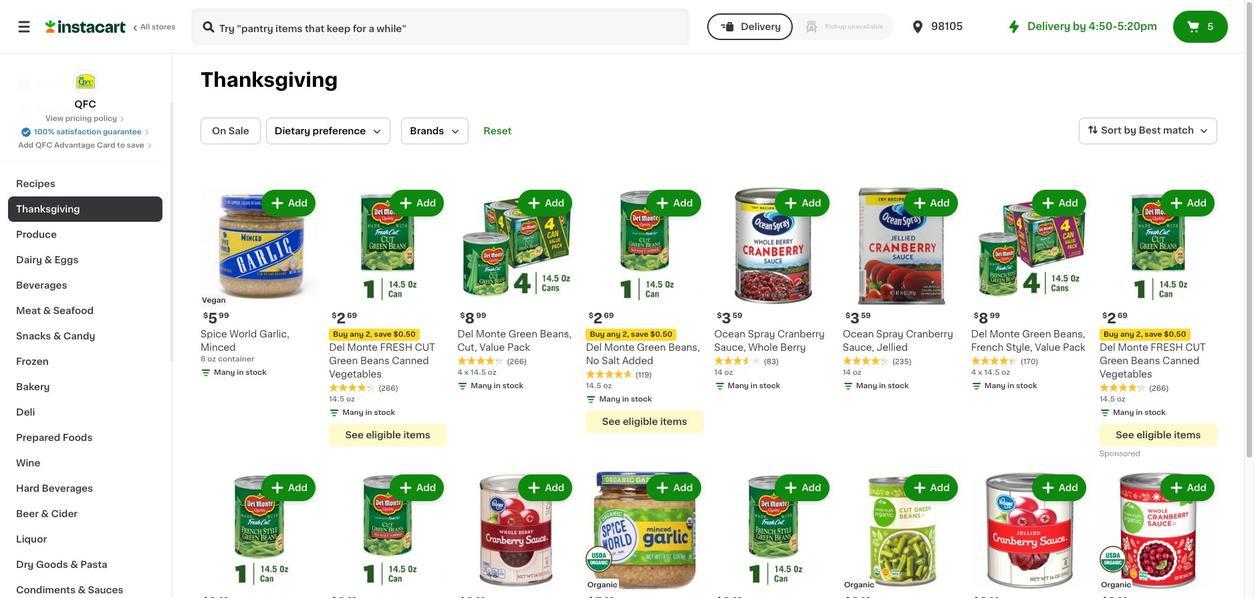 Task type: locate. For each thing, give the bounding box(es) containing it.
add button
[[263, 191, 314, 215], [391, 191, 443, 215], [520, 191, 571, 215], [648, 191, 700, 215], [777, 191, 828, 215], [905, 191, 957, 215], [1034, 191, 1085, 215], [1162, 191, 1214, 215], [263, 476, 314, 500], [391, 476, 443, 500], [520, 476, 571, 500], [648, 476, 700, 500], [777, 476, 828, 500], [905, 476, 957, 500], [1034, 476, 1085, 500], [1162, 476, 1214, 500]]

& inside meat & seafood link
[[43, 306, 51, 316]]

& inside condiments & sauces link
[[78, 586, 86, 595]]

1 horizontal spatial beans,
[[668, 343, 700, 352]]

2 horizontal spatial any
[[1121, 331, 1135, 338]]

beans for rightmost see eligible items 'button'
[[1131, 356, 1160, 366]]

1 horizontal spatial 8
[[465, 312, 475, 326]]

Search field
[[193, 9, 689, 44]]

qfc down lists
[[35, 142, 52, 149]]

1 horizontal spatial spray
[[877, 330, 904, 339]]

del for leftmost see eligible items 'button'
[[329, 343, 345, 352]]

2 $0.50 from the left
[[650, 331, 673, 338]]

(235)
[[892, 358, 912, 366]]

0 horizontal spatial $0.50
[[394, 331, 416, 338]]

1 horizontal spatial 5
[[1208, 22, 1214, 31]]

2 sauce, from the left
[[843, 343, 875, 352]]

& for dairy
[[44, 255, 52, 265]]

4 x 14.5 oz down the cut,
[[458, 369, 497, 377]]

2 horizontal spatial organic button
[[1100, 472, 1218, 598]]

1 vegetables from the left
[[329, 370, 382, 379]]

berry
[[781, 343, 806, 352]]

& inside dry goods & pasta link
[[70, 560, 78, 570]]

container
[[218, 356, 254, 363]]

2 buy any 2, save $0.50 from the left
[[590, 331, 673, 338]]

qfc logo image
[[73, 70, 98, 95]]

$ 3 59 up ocean spray cranberry sauce, whole berry
[[717, 312, 743, 326]]

0 horizontal spatial canned
[[392, 356, 429, 366]]

2 $ 8 99 from the left
[[974, 312, 1000, 326]]

0 horizontal spatial 69
[[347, 312, 357, 320]]

$ 8 99 up the cut,
[[460, 312, 486, 326]]

0 vertical spatial by
[[1073, 21, 1087, 31]]

0 horizontal spatial 8
[[201, 356, 206, 363]]

0 horizontal spatial cut
[[415, 343, 435, 352]]

1 $ from the left
[[203, 312, 208, 320]]

3 2 from the left
[[1107, 312, 1117, 326]]

0 horizontal spatial 14 oz
[[714, 369, 733, 377]]

satisfaction
[[56, 128, 101, 136]]

2 horizontal spatial eligible
[[1137, 431, 1172, 440]]

oz
[[207, 356, 216, 363], [488, 369, 497, 377], [725, 369, 733, 377], [853, 369, 862, 377], [1002, 369, 1011, 377], [603, 383, 612, 390], [346, 396, 355, 403], [1117, 396, 1126, 403]]

0 horizontal spatial organic button
[[586, 472, 704, 598]]

& for beer
[[41, 510, 49, 519]]

2 99 from the left
[[476, 312, 486, 320]]

2 value from the left
[[1035, 343, 1061, 352]]

pack right the cut,
[[507, 343, 530, 352]]

3 organic from the left
[[1101, 582, 1132, 589]]

spray inside ocean spray cranberry sauce, jellied
[[877, 330, 904, 339]]

4
[[458, 369, 463, 377], [971, 369, 977, 377]]

1 horizontal spatial vegetables
[[1100, 370, 1153, 379]]

1 horizontal spatial beans
[[1131, 356, 1160, 366]]

&
[[44, 255, 52, 265], [43, 306, 51, 316], [53, 332, 61, 341], [41, 510, 49, 519], [70, 560, 78, 570], [78, 586, 86, 595]]

1 horizontal spatial 59
[[861, 312, 871, 320]]

6 $ from the left
[[846, 312, 851, 320]]

0 horizontal spatial x
[[464, 369, 469, 377]]

99 inside $ 5 99
[[219, 312, 229, 320]]

& left pasta
[[70, 560, 78, 570]]

value up (170)
[[1035, 343, 1061, 352]]

0 horizontal spatial pack
[[507, 343, 530, 352]]

100% satisfaction guarantee button
[[21, 124, 150, 138]]

1 horizontal spatial 14 oz
[[843, 369, 862, 377]]

99 up the cut,
[[476, 312, 486, 320]]

2 horizontal spatial organic
[[1101, 582, 1132, 589]]

1 99 from the left
[[219, 312, 229, 320]]

$ 5 99
[[203, 312, 229, 326]]

0 horizontal spatial sauce,
[[714, 343, 746, 352]]

value inside the del monte green beans, french style, value pack
[[1035, 343, 1061, 352]]

cranberry inside ocean spray cranberry sauce, jellied
[[906, 330, 953, 339]]

1 horizontal spatial $ 8 99
[[974, 312, 1000, 326]]

2 2 from the left
[[594, 312, 603, 326]]

2 horizontal spatial 2
[[1107, 312, 1117, 326]]

1 4 from the left
[[458, 369, 463, 377]]

spray inside ocean spray cranberry sauce, whole berry
[[748, 330, 775, 339]]

1 value from the left
[[480, 343, 505, 352]]

1 14 from the left
[[714, 369, 723, 377]]

None search field
[[191, 8, 690, 45]]

0 horizontal spatial any
[[350, 331, 364, 338]]

save inside add qfc advantage card to save link
[[127, 142, 144, 149]]

1 horizontal spatial buy any 2, save $0.50
[[590, 331, 673, 338]]

2 for leftmost see eligible items 'button'
[[337, 312, 346, 326]]

1 sauce, from the left
[[714, 343, 746, 352]]

sauce, left whole
[[714, 343, 746, 352]]

1 $ 2 69 from the left
[[332, 312, 357, 326]]

2 horizontal spatial 2,
[[1136, 331, 1143, 338]]

0 horizontal spatial $ 2 69
[[332, 312, 357, 326]]

1 horizontal spatial 2
[[594, 312, 603, 326]]

0 horizontal spatial vegetables
[[329, 370, 382, 379]]

monte inside del monte green beans, no salt added
[[604, 343, 635, 352]]

14 oz down ocean spray cranberry sauce, jellied
[[843, 369, 862, 377]]

1 canned from the left
[[392, 356, 429, 366]]

green for pack
[[509, 330, 538, 339]]

& left eggs
[[44, 255, 52, 265]]

0 horizontal spatial thanksgiving
[[16, 205, 80, 214]]

x down the cut,
[[464, 369, 469, 377]]

2, for leftmost see eligible items 'button'
[[366, 331, 372, 338]]

0 horizontal spatial cranberry
[[778, 330, 825, 339]]

brands button
[[401, 118, 469, 144]]

1 horizontal spatial any
[[607, 331, 621, 338]]

frozen link
[[8, 349, 162, 374]]

canned
[[392, 356, 429, 366], [1163, 356, 1200, 366]]

0 horizontal spatial 4
[[458, 369, 463, 377]]

0 horizontal spatial see
[[345, 431, 364, 440]]

1 horizontal spatial canned
[[1163, 356, 1200, 366]]

0 horizontal spatial 14
[[714, 369, 723, 377]]

all stores link
[[45, 8, 177, 45]]

x down french
[[978, 369, 983, 377]]

99 down vegan
[[219, 312, 229, 320]]

8 down minced
[[201, 356, 206, 363]]

3
[[722, 312, 731, 326], [851, 312, 860, 326]]

by inside field
[[1124, 126, 1137, 135]]

5 $ from the left
[[717, 312, 722, 320]]

2 $ 3 59 from the left
[[846, 312, 871, 326]]

thanksgiving up dietary
[[201, 70, 338, 90]]

1 horizontal spatial by
[[1124, 126, 1137, 135]]

1 horizontal spatial organic
[[844, 582, 875, 589]]

wine link
[[8, 451, 162, 476]]

1 horizontal spatial 2,
[[622, 331, 629, 338]]

sauce, left jellied
[[843, 343, 875, 352]]

beverages up cider
[[42, 484, 93, 493]]

2 59 from the left
[[861, 312, 871, 320]]

1 x from the left
[[464, 369, 469, 377]]

by right 'sort'
[[1124, 126, 1137, 135]]

1 $0.50 from the left
[[394, 331, 416, 338]]

pack inside the "del monte green beans, cut, value pack"
[[507, 343, 530, 352]]

& right beer
[[41, 510, 49, 519]]

1 horizontal spatial sauce,
[[843, 343, 875, 352]]

3 up ocean spray cranberry sauce, jellied
[[851, 312, 860, 326]]

beans,
[[540, 330, 572, 339], [1054, 330, 1086, 339], [668, 343, 700, 352]]

0 horizontal spatial qfc
[[35, 142, 52, 149]]

beverages down dairy & eggs
[[16, 281, 67, 290]]

4 x 14.5 oz
[[458, 369, 497, 377], [971, 369, 1011, 377]]

2 horizontal spatial 8
[[979, 312, 989, 326]]

3 up ocean spray cranberry sauce, whole berry
[[722, 312, 731, 326]]

2 beans from the left
[[1131, 356, 1160, 366]]

1 $ 8 99 from the left
[[460, 312, 486, 326]]

14 oz down ocean spray cranberry sauce, whole berry
[[714, 369, 733, 377]]

2 x from the left
[[978, 369, 983, 377]]

deli link
[[8, 400, 162, 425]]

2 cranberry from the left
[[906, 330, 953, 339]]

preference
[[313, 126, 366, 136]]

98105
[[931, 21, 963, 31]]

1 horizontal spatial 14
[[843, 369, 851, 377]]

8 inside spice world garlic, minced 8 oz container
[[201, 356, 206, 363]]

shop
[[37, 78, 62, 88]]

green
[[509, 330, 538, 339], [1023, 330, 1051, 339], [637, 343, 666, 352], [329, 356, 358, 366], [1100, 356, 1129, 366]]

cranberry up the berry
[[778, 330, 825, 339]]

garlic,
[[259, 330, 289, 339]]

1 horizontal spatial $0.50
[[650, 331, 673, 338]]

& right the 'meat'
[[43, 306, 51, 316]]

100%
[[34, 128, 54, 136]]

2 organic button from the left
[[843, 472, 961, 598]]

8 for del monte green beans, cut, value pack
[[465, 312, 475, 326]]

0 horizontal spatial spray
[[748, 330, 775, 339]]

0 horizontal spatial see eligible items button
[[329, 424, 447, 447]]

99 up french
[[990, 312, 1000, 320]]

& inside beer & cider "link"
[[41, 510, 49, 519]]

dietary preference button
[[266, 118, 391, 144]]

1 buy any 2, save $0.50 from the left
[[333, 331, 416, 338]]

cranberry inside ocean spray cranberry sauce, whole berry
[[778, 330, 825, 339]]

59 up ocean spray cranberry sauce, whole berry
[[733, 312, 743, 320]]

buy any 2, save $0.50
[[333, 331, 416, 338], [590, 331, 673, 338], [1104, 331, 1187, 338]]

1 horizontal spatial 99
[[476, 312, 486, 320]]

4 for del monte green beans, cut, value pack
[[458, 369, 463, 377]]

ocean for ocean spray cranberry sauce, whole berry
[[714, 330, 746, 339]]

$0.50 for rightmost see eligible items 'button'
[[1164, 331, 1187, 338]]

1 horizontal spatial $ 3 59
[[846, 312, 871, 326]]

sauce, for ocean spray cranberry sauce, jellied
[[843, 343, 875, 352]]

& for condiments
[[78, 586, 86, 595]]

del inside del monte green beans, no salt added
[[586, 343, 602, 352]]

1 4 x 14.5 oz from the left
[[458, 369, 497, 377]]

many in stock
[[214, 369, 267, 377], [471, 383, 524, 390], [728, 383, 781, 390], [856, 383, 909, 390], [985, 383, 1038, 390], [599, 396, 652, 403], [342, 409, 395, 417], [1113, 409, 1166, 417]]

2 horizontal spatial 99
[[990, 312, 1000, 320]]

& for meat
[[43, 306, 51, 316]]

(83)
[[764, 358, 779, 366]]

dairy
[[16, 255, 42, 265]]

sauce, inside ocean spray cranberry sauce, jellied
[[843, 343, 875, 352]]

green inside the del monte green beans, french style, value pack
[[1023, 330, 1051, 339]]

0 horizontal spatial 5
[[208, 312, 218, 326]]

1 horizontal spatial del monte fresh cut green beans canned vegetables
[[1100, 343, 1206, 379]]

1 cranberry from the left
[[778, 330, 825, 339]]

& inside dairy & eggs link
[[44, 255, 52, 265]]

2 4 from the left
[[971, 369, 977, 377]]

0 horizontal spatial 3
[[722, 312, 731, 326]]

1 horizontal spatial eligible
[[623, 417, 658, 427]]

spray up whole
[[748, 330, 775, 339]]

beans, inside the "del monte green beans, cut, value pack"
[[540, 330, 572, 339]]

14.5
[[471, 369, 486, 377], [984, 369, 1000, 377], [586, 383, 601, 390], [329, 396, 345, 403], [1100, 396, 1115, 403]]

2, for rightmost see eligible items 'button'
[[1136, 331, 1143, 338]]

in
[[237, 369, 244, 377], [494, 383, 501, 390], [751, 383, 758, 390], [879, 383, 886, 390], [1008, 383, 1015, 390], [622, 396, 629, 403], [365, 409, 372, 417], [1136, 409, 1143, 417]]

x
[[464, 369, 469, 377], [978, 369, 983, 377]]

$ 8 99 for del monte green beans, cut, value pack
[[460, 312, 486, 326]]

x for del monte green beans, french style, value pack
[[978, 369, 983, 377]]

sauce, for ocean spray cranberry sauce, whole berry
[[714, 343, 746, 352]]

fresh
[[380, 343, 413, 352], [1151, 343, 1183, 352]]

1 horizontal spatial organic button
[[843, 472, 961, 598]]

delivery inside button
[[741, 22, 781, 31]]

dietary
[[275, 126, 310, 136]]

1 fresh from the left
[[380, 343, 413, 352]]

best match
[[1139, 126, 1194, 135]]

2 canned from the left
[[1163, 356, 1200, 366]]

goods
[[36, 560, 68, 570]]

value right the cut,
[[480, 343, 505, 352]]

& left candy
[[53, 332, 61, 341]]

liquor link
[[8, 527, 162, 552]]

stock
[[246, 369, 267, 377], [503, 383, 524, 390], [759, 383, 781, 390], [888, 383, 909, 390], [1016, 383, 1038, 390], [631, 396, 652, 403], [374, 409, 395, 417], [1145, 409, 1166, 417]]

3 2, from the left
[[1136, 331, 1143, 338]]

value inside the "del monte green beans, cut, value pack"
[[480, 343, 505, 352]]

save for leftmost see eligible items 'button'
[[374, 331, 392, 338]]

buy for see eligible items 'button' to the middle
[[590, 331, 605, 338]]

99 for del monte green beans, cut, value pack
[[476, 312, 486, 320]]

canned for rightmost see eligible items 'button'
[[1163, 356, 1200, 366]]

prepared
[[16, 433, 60, 443]]

pack inside the del monte green beans, french style, value pack
[[1063, 343, 1086, 352]]

pack right the 'style,'
[[1063, 343, 1086, 352]]

2 14 oz from the left
[[843, 369, 862, 377]]

0 vertical spatial qfc
[[74, 100, 96, 109]]

3 organic button from the left
[[1100, 472, 1218, 598]]

4 x 14.5 oz down french
[[971, 369, 1011, 377]]

foods
[[63, 433, 93, 443]]

(266)
[[507, 358, 527, 366], [379, 385, 399, 393], [1149, 385, 1169, 393]]

14 for ocean spray cranberry sauce, whole berry
[[714, 369, 723, 377]]

99
[[219, 312, 229, 320], [476, 312, 486, 320], [990, 312, 1000, 320]]

1 2, from the left
[[366, 331, 372, 338]]

1 beans from the left
[[360, 356, 390, 366]]

monte
[[476, 330, 506, 339], [990, 330, 1020, 339], [347, 343, 378, 352], [604, 343, 635, 352], [1118, 343, 1149, 352]]

2 cut from the left
[[1186, 343, 1206, 352]]

2 ocean from the left
[[843, 330, 874, 339]]

del
[[458, 330, 473, 339], [971, 330, 987, 339], [329, 343, 345, 352], [586, 343, 602, 352], [1100, 343, 1116, 352]]

2 horizontal spatial beans,
[[1054, 330, 1086, 339]]

1 pack from the left
[[507, 343, 530, 352]]

0 horizontal spatial buy any 2, save $0.50
[[333, 331, 416, 338]]

& inside snacks & candy link
[[53, 332, 61, 341]]

8 $ from the left
[[1103, 312, 1107, 320]]

service type group
[[708, 13, 894, 40]]

2 horizontal spatial items
[[1174, 431, 1201, 440]]

item badge image
[[586, 546, 613, 573]]

green inside del monte green beans, no salt added
[[637, 343, 666, 352]]

delivery for delivery by 4:50-5:20pm
[[1028, 21, 1071, 31]]

beans, for del monte green beans, french style, value pack
[[1054, 330, 1086, 339]]

organic
[[587, 582, 618, 589], [844, 582, 875, 589], [1101, 582, 1132, 589]]

recipes
[[16, 179, 55, 189]]

& left sauces
[[78, 586, 86, 595]]

spice
[[201, 330, 227, 339]]

0 horizontal spatial delivery
[[741, 22, 781, 31]]

0 horizontal spatial organic
[[587, 582, 618, 589]]

cranberry up (235)
[[906, 330, 953, 339]]

2 pack from the left
[[1063, 343, 1086, 352]]

ocean
[[714, 330, 746, 339], [843, 330, 874, 339]]

ocean for ocean spray cranberry sauce, jellied
[[843, 330, 874, 339]]

2 horizontal spatial see eligible items
[[1116, 431, 1201, 440]]

3 99 from the left
[[990, 312, 1000, 320]]

1 $ 3 59 from the left
[[717, 312, 743, 326]]

1 ocean from the left
[[714, 330, 746, 339]]

59 up ocean spray cranberry sauce, jellied
[[861, 312, 871, 320]]

canned for leftmost see eligible items 'button'
[[392, 356, 429, 366]]

green for value
[[1023, 330, 1051, 339]]

1 2 from the left
[[337, 312, 346, 326]]

french
[[971, 343, 1004, 352]]

4 $ from the left
[[589, 312, 594, 320]]

eligible
[[623, 417, 658, 427], [366, 431, 401, 440], [1137, 431, 1172, 440]]

1 organic button from the left
[[586, 472, 704, 598]]

by left 4:50-
[[1073, 21, 1087, 31]]

0 horizontal spatial del monte fresh cut green beans canned vegetables
[[329, 343, 435, 379]]

1 horizontal spatial cranberry
[[906, 330, 953, 339]]

2 horizontal spatial $0.50
[[1164, 331, 1187, 338]]

cut
[[415, 343, 435, 352], [1186, 343, 1206, 352]]

0 horizontal spatial value
[[480, 343, 505, 352]]

14 down ocean spray cranberry sauce, whole berry
[[714, 369, 723, 377]]

4 for del monte green beans, french style, value pack
[[971, 369, 977, 377]]

1 14 oz from the left
[[714, 369, 733, 377]]

snacks & candy
[[16, 332, 95, 341]]

1 vertical spatial by
[[1124, 126, 1137, 135]]

0 horizontal spatial $ 8 99
[[460, 312, 486, 326]]

2 4 x 14.5 oz from the left
[[971, 369, 1011, 377]]

sauce, inside ocean spray cranberry sauce, whole berry
[[714, 343, 746, 352]]

3 any from the left
[[1121, 331, 1135, 338]]

2 spray from the left
[[877, 330, 904, 339]]

1 69 from the left
[[347, 312, 357, 320]]

2 3 from the left
[[851, 312, 860, 326]]

2 horizontal spatial $ 2 69
[[1103, 312, 1128, 326]]

2 any from the left
[[607, 331, 621, 338]]

1 vertical spatial thanksgiving
[[16, 205, 80, 214]]

save
[[127, 142, 144, 149], [374, 331, 392, 338], [631, 331, 649, 338], [1145, 331, 1163, 338]]

ocean inside ocean spray cranberry sauce, whole berry
[[714, 330, 746, 339]]

del monte green beans, no salt added
[[586, 343, 700, 366]]

beans, inside del monte green beans, no salt added
[[668, 343, 700, 352]]

1 vertical spatial qfc
[[35, 142, 52, 149]]

cranberry for jellied
[[906, 330, 953, 339]]

0 horizontal spatial 14.5 oz
[[329, 396, 355, 403]]

qfc up view pricing policy link
[[74, 100, 96, 109]]

1 horizontal spatial ocean
[[843, 330, 874, 339]]

organic button
[[586, 472, 704, 598], [843, 472, 961, 598], [1100, 472, 1218, 598]]

spray up jellied
[[877, 330, 904, 339]]

style,
[[1006, 343, 1033, 352]]

dry
[[16, 560, 34, 570]]

0 horizontal spatial eligible
[[366, 431, 401, 440]]

8 for del monte green beans, french style, value pack
[[979, 312, 989, 326]]

1 organic from the left
[[587, 582, 618, 589]]

3 $0.50 from the left
[[1164, 331, 1187, 338]]

1 horizontal spatial 69
[[604, 312, 614, 320]]

$ 3 59 up ocean spray cranberry sauce, jellied
[[846, 312, 871, 326]]

0 horizontal spatial beans
[[360, 356, 390, 366]]

1 horizontal spatial cut
[[1186, 343, 1206, 352]]

del for see eligible items 'button' to the middle
[[586, 343, 602, 352]]

brands
[[410, 126, 444, 136]]

2 14 from the left
[[843, 369, 851, 377]]

1 del monte fresh cut green beans canned vegetables from the left
[[329, 343, 435, 379]]

8 up the cut,
[[465, 312, 475, 326]]

8 up french
[[979, 312, 989, 326]]

1 horizontal spatial fresh
[[1151, 343, 1183, 352]]

ocean inside ocean spray cranberry sauce, jellied
[[843, 330, 874, 339]]

14 down ocean spray cranberry sauce, jellied
[[843, 369, 851, 377]]

& for snacks
[[53, 332, 61, 341]]

dairy & eggs
[[16, 255, 79, 265]]

buy it again
[[37, 105, 94, 114]]

produce link
[[8, 222, 162, 247]]

0 horizontal spatial 2
[[337, 312, 346, 326]]

by for delivery
[[1073, 21, 1087, 31]]

1 59 from the left
[[733, 312, 743, 320]]

green inside the "del monte green beans, cut, value pack"
[[509, 330, 538, 339]]

$ 8 99 up french
[[974, 312, 1000, 326]]

4 down the cut,
[[458, 369, 463, 377]]

99 for del monte green beans, french style, value pack
[[990, 312, 1000, 320]]

4 x 14.5 oz for french
[[971, 369, 1011, 377]]

1 horizontal spatial 4
[[971, 369, 977, 377]]

beans, inside the del monte green beans, french style, value pack
[[1054, 330, 1086, 339]]

0 horizontal spatial fresh
[[380, 343, 413, 352]]

0 horizontal spatial 59
[[733, 312, 743, 320]]

monte inside the del monte green beans, french style, value pack
[[990, 330, 1020, 339]]

0 horizontal spatial by
[[1073, 21, 1087, 31]]

thanksgiving up produce
[[16, 205, 80, 214]]

product group
[[201, 187, 318, 381], [329, 187, 447, 447], [458, 187, 575, 395], [586, 187, 704, 433], [714, 187, 832, 395], [843, 187, 961, 395], [971, 187, 1089, 395], [1100, 187, 1218, 461], [201, 472, 318, 598], [329, 472, 447, 598], [458, 472, 575, 598], [586, 472, 704, 598], [714, 472, 832, 598], [843, 472, 961, 598], [971, 472, 1089, 598], [1100, 472, 1218, 598]]

$0.50 for see eligible items 'button' to the middle
[[650, 331, 673, 338]]

2
[[337, 312, 346, 326], [594, 312, 603, 326], [1107, 312, 1117, 326]]

sponsored badge image
[[1100, 450, 1140, 458]]

14.5 oz
[[586, 383, 612, 390], [329, 396, 355, 403], [1100, 396, 1126, 403]]

on sale
[[212, 126, 249, 136]]

save for see eligible items 'button' to the middle
[[631, 331, 649, 338]]

$ inside $ 5 99
[[203, 312, 208, 320]]

1 horizontal spatial value
[[1035, 343, 1061, 352]]

del for rightmost see eligible items 'button'
[[1100, 343, 1116, 352]]

1 horizontal spatial $ 2 69
[[589, 312, 614, 326]]

1 spray from the left
[[748, 330, 775, 339]]

candy
[[63, 332, 95, 341]]

cranberry
[[778, 330, 825, 339], [906, 330, 953, 339]]

2 2, from the left
[[622, 331, 629, 338]]

1 3 from the left
[[722, 312, 731, 326]]

5:20pm
[[1118, 21, 1157, 31]]

beans
[[360, 356, 390, 366], [1131, 356, 1160, 366]]

beverages link
[[8, 273, 162, 298]]

4 down french
[[971, 369, 977, 377]]

salt
[[602, 356, 620, 366]]

guarantee
[[103, 128, 142, 136]]

$
[[203, 312, 208, 320], [332, 312, 337, 320], [460, 312, 465, 320], [589, 312, 594, 320], [717, 312, 722, 320], [846, 312, 851, 320], [974, 312, 979, 320], [1103, 312, 1107, 320]]



Task type: describe. For each thing, give the bounding box(es) containing it.
5 inside button
[[1208, 22, 1214, 31]]

beer & cider link
[[8, 502, 162, 527]]

wine
[[16, 459, 40, 468]]

x for del monte green beans, cut, value pack
[[464, 369, 469, 377]]

beer & cider
[[16, 510, 78, 519]]

minced
[[201, 343, 236, 352]]

it
[[59, 105, 65, 114]]

cut,
[[458, 343, 477, 352]]

vegan
[[202, 297, 226, 304]]

14 oz for ocean spray cranberry sauce, jellied
[[843, 369, 862, 377]]

seafood
[[53, 306, 94, 316]]

pricing
[[65, 115, 92, 122]]

1 horizontal spatial qfc
[[74, 100, 96, 109]]

$ 8 99 for del monte green beans, french style, value pack
[[974, 312, 1000, 326]]

on sale button
[[201, 118, 261, 144]]

0 horizontal spatial items
[[403, 431, 431, 440]]

2 horizontal spatial (266)
[[1149, 385, 1169, 393]]

3 $ 2 69 from the left
[[1103, 312, 1128, 326]]

prepared foods link
[[8, 425, 162, 451]]

reset
[[484, 126, 512, 136]]

$ 3 59 for ocean spray cranberry sauce, jellied
[[846, 312, 871, 326]]

instacart logo image
[[45, 19, 126, 35]]

3 buy any 2, save $0.50 from the left
[[1104, 331, 1187, 338]]

hard beverages link
[[8, 476, 162, 502]]

view
[[45, 115, 64, 122]]

produce
[[16, 230, 57, 239]]

4:50-
[[1089, 21, 1118, 31]]

hard
[[16, 484, 40, 493]]

1 horizontal spatial thanksgiving
[[201, 70, 338, 90]]

pasta
[[80, 560, 107, 570]]

cranberry for whole
[[778, 330, 825, 339]]

14 for ocean spray cranberry sauce, jellied
[[843, 369, 851, 377]]

100% satisfaction guarantee
[[34, 128, 142, 136]]

dry goods & pasta link
[[8, 552, 162, 578]]

all stores
[[140, 23, 176, 31]]

add qfc advantage card to save
[[18, 142, 144, 149]]

99 for spice world garlic, minced
[[219, 312, 229, 320]]

sauces
[[88, 586, 123, 595]]

beans, for del monte green beans, cut, value pack
[[540, 330, 572, 339]]

recipes link
[[8, 171, 162, 197]]

snacks & candy link
[[8, 324, 162, 349]]

sort by
[[1101, 126, 1137, 135]]

delivery by 4:50-5:20pm link
[[1006, 19, 1157, 35]]

2 $ from the left
[[332, 312, 337, 320]]

2 vegetables from the left
[[1100, 370, 1153, 379]]

0 horizontal spatial see eligible items
[[345, 431, 431, 440]]

buy for leftmost see eligible items 'button'
[[333, 331, 348, 338]]

buy it again link
[[8, 96, 162, 123]]

meat & seafood
[[16, 306, 94, 316]]

organic for item badge icon
[[587, 582, 618, 589]]

match
[[1163, 126, 1194, 135]]

all
[[140, 23, 150, 31]]

(170)
[[1021, 358, 1039, 366]]

bakery link
[[8, 374, 162, 400]]

beans, for del monte green beans, no salt added
[[668, 343, 700, 352]]

lists
[[37, 132, 60, 141]]

0 vertical spatial beverages
[[16, 281, 67, 290]]

by for sort
[[1124, 126, 1137, 135]]

2 for rightmost see eligible items 'button'
[[1107, 312, 1117, 326]]

on
[[212, 126, 226, 136]]

0 horizontal spatial (266)
[[379, 385, 399, 393]]

3 for ocean spray cranberry sauce, jellied
[[851, 312, 860, 326]]

1 horizontal spatial (266)
[[507, 358, 527, 366]]

del inside the "del monte green beans, cut, value pack"
[[458, 330, 473, 339]]

3 $ from the left
[[460, 312, 465, 320]]

green for added
[[637, 343, 666, 352]]

3 69 from the left
[[1118, 312, 1128, 320]]

lists link
[[8, 123, 162, 150]]

1 vertical spatial 5
[[208, 312, 218, 326]]

liquor
[[16, 535, 47, 544]]

no
[[586, 356, 600, 366]]

4 x 14.5 oz for cut,
[[458, 369, 497, 377]]

$0.50 for leftmost see eligible items 'button'
[[394, 331, 416, 338]]

ocean spray cranberry sauce, jellied
[[843, 330, 953, 352]]

3 for ocean spray cranberry sauce, whole berry
[[722, 312, 731, 326]]

hard beverages
[[16, 484, 93, 493]]

1 horizontal spatial see eligible items
[[602, 417, 687, 427]]

dry goods & pasta
[[16, 560, 107, 570]]

spray for jellied
[[877, 330, 904, 339]]

7 $ from the left
[[974, 312, 979, 320]]

dietary preference
[[275, 126, 366, 136]]

2 for see eligible items 'button' to the middle
[[594, 312, 603, 326]]

5 button
[[1174, 11, 1228, 43]]

shop link
[[8, 70, 162, 96]]

snacks
[[16, 332, 51, 341]]

2 horizontal spatial see
[[1116, 431, 1135, 440]]

deli
[[16, 408, 35, 417]]

buy for rightmost see eligible items 'button'
[[1104, 331, 1119, 338]]

frozen
[[16, 357, 49, 366]]

59 for ocean spray cranberry sauce, jellied
[[861, 312, 871, 320]]

to
[[117, 142, 125, 149]]

sale
[[229, 126, 249, 136]]

added
[[622, 356, 654, 366]]

best
[[1139, 126, 1161, 135]]

cider
[[51, 510, 78, 519]]

delivery by 4:50-5:20pm
[[1028, 21, 1157, 31]]

oz inside spice world garlic, minced 8 oz container
[[207, 356, 216, 363]]

again
[[68, 105, 94, 114]]

view pricing policy
[[45, 115, 117, 122]]

policy
[[94, 115, 117, 122]]

del monte green beans, cut, value pack
[[458, 330, 572, 352]]

sort
[[1101, 126, 1122, 135]]

1 any from the left
[[350, 331, 364, 338]]

2 del monte fresh cut green beans canned vegetables from the left
[[1100, 343, 1206, 379]]

prepared foods
[[16, 433, 93, 443]]

delivery for delivery
[[741, 22, 781, 31]]

meat
[[16, 306, 41, 316]]

Best match Sort by field
[[1079, 118, 1218, 144]]

1 horizontal spatial items
[[660, 417, 687, 427]]

1 cut from the left
[[415, 343, 435, 352]]

condiments & sauces link
[[8, 578, 162, 598]]

(119)
[[635, 372, 652, 379]]

2 organic from the left
[[844, 582, 875, 589]]

del monte green beans, french style, value pack
[[971, 330, 1086, 352]]

98105 button
[[910, 8, 990, 45]]

thanksgiving link
[[8, 197, 162, 222]]

whole
[[749, 343, 778, 352]]

beer
[[16, 510, 39, 519]]

add qfc advantage card to save link
[[18, 140, 152, 151]]

2 $ 2 69 from the left
[[589, 312, 614, 326]]

spray for whole
[[748, 330, 775, 339]]

2 fresh from the left
[[1151, 343, 1183, 352]]

1 horizontal spatial 14.5 oz
[[586, 383, 612, 390]]

card
[[97, 142, 115, 149]]

1 horizontal spatial see
[[602, 417, 621, 427]]

condiments
[[16, 586, 76, 595]]

beans for leftmost see eligible items 'button'
[[360, 356, 390, 366]]

14 oz for ocean spray cranberry sauce, whole berry
[[714, 369, 733, 377]]

2 horizontal spatial 14.5 oz
[[1100, 396, 1126, 403]]

stores
[[152, 23, 176, 31]]

2 horizontal spatial see eligible items button
[[1100, 424, 1218, 447]]

1 horizontal spatial see eligible items button
[[586, 411, 704, 433]]

1 vertical spatial beverages
[[42, 484, 93, 493]]

59 for ocean spray cranberry sauce, whole berry
[[733, 312, 743, 320]]

2 69 from the left
[[604, 312, 614, 320]]

2, for see eligible items 'button' to the middle
[[622, 331, 629, 338]]

monte inside the "del monte green beans, cut, value pack"
[[476, 330, 506, 339]]

del inside the del monte green beans, french style, value pack
[[971, 330, 987, 339]]

bakery
[[16, 382, 50, 392]]

condiments & sauces
[[16, 586, 123, 595]]

qfc link
[[73, 70, 98, 111]]

view pricing policy link
[[45, 114, 125, 124]]

organic for item badge image
[[1101, 582, 1132, 589]]

product group containing 5
[[201, 187, 318, 381]]

save for rightmost see eligible items 'button'
[[1145, 331, 1163, 338]]

item badge image
[[1100, 546, 1127, 573]]

$ 3 59 for ocean spray cranberry sauce, whole berry
[[717, 312, 743, 326]]



Task type: vqa. For each thing, say whether or not it's contained in the screenshot.


